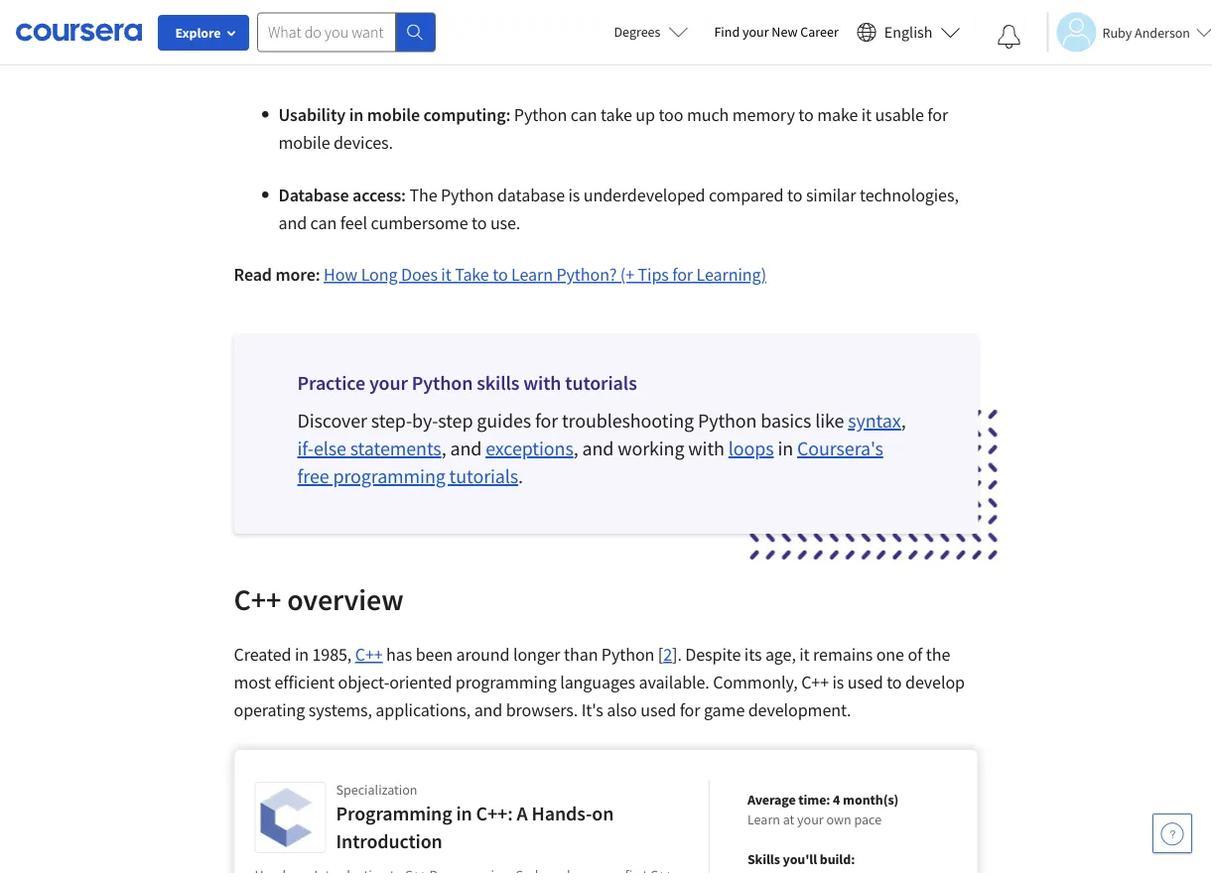 Task type: describe. For each thing, give the bounding box(es) containing it.
development.
[[749, 700, 852, 722]]

skills you'll build:
[[748, 851, 855, 869]]

troubleshooting
[[562, 409, 694, 433]]

practice your python skills with tutorials
[[297, 371, 637, 396]]

despite
[[686, 644, 741, 666]]

for inside 'python requires a considerable amount of memory, which can limit its use for particular projects.'
[[944, 0, 964, 18]]

you'll
[[783, 851, 817, 869]]

if-else statements link
[[297, 436, 442, 461]]

loops
[[729, 436, 774, 461]]

to left use.
[[472, 212, 487, 234]]

with inside discover step-by-step guides for troubleshooting python basics like syntax , if-else statements , and exceptions , and working with loops in
[[689, 436, 725, 461]]

coursera image
[[16, 16, 142, 48]]

mobile inside python can take up too much memory to make it usable for mobile devices.
[[279, 132, 330, 154]]

to inside ]. despite its age, it remains one of the most efficient object-oriented programming languages available. commonly, c++ is used to develop operating systems, applications, and browsers. it's also used for game development.
[[887, 672, 902, 694]]

step
[[438, 409, 473, 433]]

in up the efficient in the left bottom of the page
[[295, 644, 309, 666]]

usability
[[279, 104, 346, 126]]

explore button
[[158, 15, 249, 51]]

syntax
[[848, 409, 902, 433]]

discover step-by-step guides for troubleshooting python basics like syntax , if-else statements , and exceptions , and working with loops in
[[297, 409, 906, 461]]

0 horizontal spatial it
[[441, 264, 452, 286]]

underdeveloped
[[584, 184, 706, 207]]

loops link
[[729, 436, 774, 461]]

commonly,
[[713, 672, 798, 694]]

exceptions
[[486, 436, 574, 461]]

use.
[[490, 212, 521, 234]]

0 vertical spatial tutorials
[[565, 371, 637, 396]]

also
[[607, 700, 637, 722]]

at
[[783, 811, 795, 829]]

develop
[[906, 672, 965, 694]]

longer
[[513, 644, 561, 666]]

particular
[[279, 23, 351, 46]]

to right take
[[493, 264, 508, 286]]

is inside the python database is underdeveloped compared to similar technologies, and can feel cumbersome to use.
[[569, 184, 580, 207]]

month(s)
[[843, 792, 899, 809]]

exceptions link
[[486, 436, 574, 461]]

ruby anderson
[[1103, 23, 1191, 41]]

read
[[234, 264, 272, 286]]

codio image
[[261, 789, 312, 848]]

statements
[[350, 436, 442, 461]]

build:
[[820, 851, 855, 869]]

working
[[618, 436, 685, 461]]

take
[[601, 104, 632, 126]]

your for python
[[369, 371, 408, 396]]

its inside ]. despite its age, it remains one of the most efficient object-oriented programming languages available. commonly, c++ is used to develop operating systems, applications, and browsers. it's also used for game development.
[[745, 644, 762, 666]]

discover
[[297, 409, 367, 433]]

has
[[386, 644, 412, 666]]

coursera's free programming tutorials link
[[297, 436, 884, 489]]

how
[[324, 264, 358, 286]]

created
[[234, 644, 291, 666]]

technologies,
[[860, 184, 959, 207]]

created in 1985, c++ has been around longer than python [ 2
[[234, 644, 672, 666]]

0 vertical spatial learn
[[512, 264, 553, 286]]

projects.
[[354, 23, 418, 46]]

the
[[410, 184, 437, 207]]

ruby anderson button
[[1047, 12, 1213, 52]]

coursera's free programming tutorials
[[297, 436, 884, 489]]

object-
[[338, 672, 389, 694]]

skills
[[477, 371, 520, 396]]

show notifications image
[[998, 25, 1021, 49]]

for inside discover step-by-step guides for troubleshooting python basics like syntax , if-else statements , and exceptions , and working with loops in
[[535, 409, 558, 433]]

in inside specialization programming in c++: a hands-on introduction
[[456, 802, 472, 827]]

systems,
[[309, 700, 372, 722]]

python requires a considerable amount of memory, which can limit its use for particular projects.
[[279, 0, 964, 46]]

of inside 'python requires a considerable amount of memory, which can limit its use for particular projects.'
[[690, 0, 705, 18]]

your inside average time: 4 month(s) learn at your own pace
[[798, 811, 824, 829]]

memory
[[733, 104, 795, 126]]

introduction
[[336, 830, 443, 855]]

tips
[[638, 264, 669, 286]]

specialization
[[336, 782, 418, 799]]

c++ overview
[[234, 581, 404, 618]]

if-
[[297, 436, 314, 461]]

one
[[877, 644, 905, 666]]

practice
[[297, 371, 365, 396]]

new
[[772, 23, 798, 41]]

its inside 'python requires a considerable amount of memory, which can limit its use for particular projects.'
[[893, 0, 911, 18]]

average time: 4 month(s) learn at your own pace
[[748, 792, 899, 829]]

it inside ]. despite its age, it remains one of the most efficient object-oriented programming languages available. commonly, c++ is used to develop operating systems, applications, and browsers. it's also used for game development.
[[800, 644, 810, 666]]

amount
[[629, 0, 687, 18]]

considerable
[[530, 0, 625, 18]]

can inside the python database is underdeveloped compared to similar technologies, and can feel cumbersome to use.
[[310, 212, 337, 234]]

languages
[[560, 672, 636, 694]]

too
[[659, 104, 684, 126]]

syntax link
[[848, 409, 902, 433]]

degrees
[[614, 23, 661, 41]]

similar
[[806, 184, 856, 207]]

up
[[636, 104, 655, 126]]

age,
[[766, 644, 796, 666]]

learning)
[[697, 264, 767, 286]]

in up devices. at left
[[349, 104, 364, 126]]

[
[[658, 644, 664, 666]]

basics
[[761, 409, 812, 433]]

1 horizontal spatial ,
[[574, 436, 579, 461]]

take
[[455, 264, 489, 286]]

compared
[[709, 184, 784, 207]]

python inside 'python requires a considerable amount of memory, which can limit its use for particular projects.'
[[397, 0, 450, 18]]

like
[[816, 409, 844, 433]]

much
[[687, 104, 729, 126]]

1 horizontal spatial c++
[[355, 644, 383, 666]]

python left the [ in the right bottom of the page
[[602, 644, 655, 666]]



Task type: locate. For each thing, give the bounding box(es) containing it.
python right the
[[441, 184, 494, 207]]

2 vertical spatial can
[[310, 212, 337, 234]]

to left make
[[799, 104, 814, 126]]

0 horizontal spatial programming
[[333, 464, 446, 489]]

pace
[[855, 811, 882, 829]]

and down step
[[450, 436, 482, 461]]

it right age,
[[800, 644, 810, 666]]

].
[[672, 644, 682, 666]]

can inside python can take up too much memory to make it usable for mobile devices.
[[571, 104, 597, 126]]

access:
[[353, 184, 406, 207]]

to down one
[[887, 672, 902, 694]]

can inside 'python requires a considerable amount of memory, which can limit its use for particular projects.'
[[826, 0, 853, 18]]

learn left python?
[[512, 264, 553, 286]]

it
[[862, 104, 872, 126], [441, 264, 452, 286], [800, 644, 810, 666]]

0 horizontal spatial of
[[690, 0, 705, 18]]

0 vertical spatial can
[[826, 0, 853, 18]]

c++ up development.
[[802, 672, 829, 694]]

tutorials
[[565, 371, 637, 396], [450, 464, 519, 489]]

database access:
[[279, 184, 406, 207]]

python inside discover step-by-step guides for troubleshooting python basics like syntax , if-else statements , and exceptions , and working with loops in
[[698, 409, 757, 433]]

a
[[518, 0, 527, 18]]

1 vertical spatial with
[[689, 436, 725, 461]]

cumbersome
[[371, 212, 468, 234]]

your for new
[[743, 23, 769, 41]]

programming down 'around'
[[456, 672, 557, 694]]

its
[[893, 0, 911, 18], [745, 644, 762, 666]]

learn inside average time: 4 month(s) learn at your own pace
[[748, 811, 780, 829]]

learn down the average in the right of the page
[[748, 811, 780, 829]]

and inside the python database is underdeveloped compared to similar technologies, and can feel cumbersome to use.
[[279, 212, 307, 234]]

2 vertical spatial your
[[798, 811, 824, 829]]

programming inside ]. despite its age, it remains one of the most efficient object-oriented programming languages available. commonly, c++ is used to develop operating systems, applications, and browsers. it's also used for game development.
[[456, 672, 557, 694]]

0 vertical spatial your
[[743, 23, 769, 41]]

0 horizontal spatial with
[[524, 371, 561, 396]]

more:
[[276, 264, 320, 286]]

python up loops link
[[698, 409, 757, 433]]

0 vertical spatial of
[[690, 0, 705, 18]]

2 horizontal spatial ,
[[902, 409, 906, 433]]

make
[[817, 104, 858, 126]]

1 vertical spatial can
[[571, 104, 597, 126]]

your up step- at left
[[369, 371, 408, 396]]

limit
[[856, 0, 890, 18]]

ruby
[[1103, 23, 1132, 41]]

None search field
[[257, 12, 436, 52]]

to inside python can take up too much memory to make it usable for mobile devices.
[[799, 104, 814, 126]]

0 horizontal spatial ,
[[442, 436, 446, 461]]

mobile up devices. at left
[[367, 104, 420, 126]]

used
[[848, 672, 884, 694], [641, 700, 676, 722]]

can left take
[[571, 104, 597, 126]]

2 link
[[664, 644, 672, 666]]

hands-
[[532, 802, 592, 827]]

0 vertical spatial programming
[[333, 464, 446, 489]]

1 vertical spatial of
[[908, 644, 923, 666]]

2 horizontal spatial your
[[798, 811, 824, 829]]

of inside ]. despite its age, it remains one of the most efficient object-oriented programming languages available. commonly, c++ is used to develop operating systems, applications, and browsers. it's also used for game development.
[[908, 644, 923, 666]]

python?
[[557, 264, 617, 286]]

What do you want to learn? text field
[[257, 12, 396, 52]]

0 horizontal spatial mobile
[[279, 132, 330, 154]]

requires
[[454, 0, 514, 18]]

is inside ]. despite its age, it remains one of the most efficient object-oriented programming languages available. commonly, c++ is used to develop operating systems, applications, and browsers. it's also used for game development.
[[833, 672, 844, 694]]

operating
[[234, 700, 305, 722]]

of left the
[[908, 644, 923, 666]]

than
[[564, 644, 598, 666]]

1 vertical spatial c++
[[355, 644, 383, 666]]

1 horizontal spatial with
[[689, 436, 725, 461]]

0 horizontal spatial used
[[641, 700, 676, 722]]

for down available.
[[680, 700, 701, 722]]

to left similar at right
[[788, 184, 803, 207]]

for right usable at the right of page
[[928, 104, 949, 126]]

python can take up too much memory to make it usable for mobile devices.
[[279, 104, 949, 154]]

1 vertical spatial its
[[745, 644, 762, 666]]

efficient
[[275, 672, 335, 694]]

for right use
[[944, 0, 964, 18]]

1 vertical spatial used
[[641, 700, 676, 722]]

0 vertical spatial mobile
[[367, 104, 420, 126]]

devices.
[[334, 132, 393, 154]]

0 vertical spatial c++
[[234, 581, 281, 618]]

with left loops
[[689, 436, 725, 461]]

your down memory,
[[743, 23, 769, 41]]

(+
[[621, 264, 635, 286]]

0 horizontal spatial c++
[[234, 581, 281, 618]]

of right amount
[[690, 0, 705, 18]]

c++ link
[[355, 644, 383, 666]]

python inside the python database is underdeveloped compared to similar technologies, and can feel cumbersome to use.
[[441, 184, 494, 207]]

long
[[361, 264, 398, 286]]

0 vertical spatial used
[[848, 672, 884, 694]]

1 horizontal spatial can
[[571, 104, 597, 126]]

tutorials down exceptions link
[[450, 464, 519, 489]]

career
[[801, 23, 839, 41]]

been
[[416, 644, 453, 666]]

your
[[743, 23, 769, 41], [369, 371, 408, 396], [798, 811, 824, 829]]

feel
[[340, 212, 367, 234]]

database
[[279, 184, 349, 207]]

for inside ]. despite its age, it remains one of the most efficient object-oriented programming languages available. commonly, c++ is used to develop operating systems, applications, and browsers. it's also used for game development.
[[680, 700, 701, 722]]

the
[[926, 644, 951, 666]]

use
[[914, 0, 940, 18]]

time:
[[799, 792, 831, 809]]

database
[[497, 184, 565, 207]]

average
[[748, 792, 796, 809]]

explore
[[175, 24, 221, 42]]

1 horizontal spatial tutorials
[[565, 371, 637, 396]]

your inside 'link'
[[743, 23, 769, 41]]

0 horizontal spatial your
[[369, 371, 408, 396]]

for up exceptions
[[535, 409, 558, 433]]

its up english at the right top of page
[[893, 0, 911, 18]]

used down available.
[[641, 700, 676, 722]]

english button
[[849, 0, 969, 65]]

tutorials inside coursera's free programming tutorials
[[450, 464, 519, 489]]

with right skills
[[524, 371, 561, 396]]

it left take
[[441, 264, 452, 286]]

1 horizontal spatial its
[[893, 0, 911, 18]]

,
[[902, 409, 906, 433], [442, 436, 446, 461], [574, 436, 579, 461]]

2
[[664, 644, 672, 666]]

1 vertical spatial learn
[[748, 811, 780, 829]]

c++ up object-
[[355, 644, 383, 666]]

1 vertical spatial mobile
[[279, 132, 330, 154]]

in inside discover step-by-step guides for troubleshooting python basics like syntax , if-else statements , and exceptions , and working with loops in
[[778, 436, 794, 461]]

c++ inside ]. despite its age, it remains one of the most efficient object-oriented programming languages available. commonly, c++ is used to develop operating systems, applications, and browsers. it's also used for game development.
[[802, 672, 829, 694]]

it right make
[[862, 104, 872, 126]]

find your new career link
[[705, 20, 849, 45]]

in down basics
[[778, 436, 794, 461]]

python inside python can take up too much memory to make it usable for mobile devices.
[[514, 104, 567, 126]]

does
[[401, 264, 438, 286]]

is right database
[[569, 184, 580, 207]]

1 horizontal spatial your
[[743, 23, 769, 41]]

usability in mobile computing:
[[279, 104, 511, 126]]

1985,
[[312, 644, 352, 666]]

mobile down usability
[[279, 132, 330, 154]]

for
[[944, 0, 964, 18], [928, 104, 949, 126], [673, 264, 693, 286], [535, 409, 558, 433], [680, 700, 701, 722]]

degrees button
[[598, 10, 705, 54]]

0 vertical spatial its
[[893, 0, 911, 18]]

its left age,
[[745, 644, 762, 666]]

1 horizontal spatial learn
[[748, 811, 780, 829]]

around
[[456, 644, 510, 666]]

c++ up created
[[234, 581, 281, 618]]

in
[[349, 104, 364, 126], [778, 436, 794, 461], [295, 644, 309, 666], [456, 802, 472, 827]]

1 horizontal spatial mobile
[[367, 104, 420, 126]]

1 horizontal spatial used
[[848, 672, 884, 694]]

usable
[[876, 104, 924, 126]]

tutorials up troubleshooting
[[565, 371, 637, 396]]

2 horizontal spatial it
[[862, 104, 872, 126]]

applications,
[[376, 700, 471, 722]]

in left c++:
[[456, 802, 472, 827]]

to
[[799, 104, 814, 126], [788, 184, 803, 207], [472, 212, 487, 234], [493, 264, 508, 286], [887, 672, 902, 694]]

0 vertical spatial it
[[862, 104, 872, 126]]

programming
[[333, 464, 446, 489], [456, 672, 557, 694]]

1 vertical spatial is
[[833, 672, 844, 694]]

help center image
[[1161, 822, 1185, 846]]

find your new career
[[714, 23, 839, 41]]

browsers.
[[506, 700, 578, 722]]

programming inside coursera's free programming tutorials
[[333, 464, 446, 489]]

0 horizontal spatial its
[[745, 644, 762, 666]]

it inside python can take up too much memory to make it usable for mobile devices.
[[862, 104, 872, 126]]

0 horizontal spatial learn
[[512, 264, 553, 286]]

programming down statements
[[333, 464, 446, 489]]

mobile
[[367, 104, 420, 126], [279, 132, 330, 154]]

0 horizontal spatial can
[[310, 212, 337, 234]]

0 horizontal spatial tutorials
[[450, 464, 519, 489]]

2 horizontal spatial c++
[[802, 672, 829, 694]]

and left browsers.
[[474, 700, 503, 722]]

guides
[[477, 409, 531, 433]]

2 vertical spatial c++
[[802, 672, 829, 694]]

1 horizontal spatial is
[[833, 672, 844, 694]]

1 vertical spatial your
[[369, 371, 408, 396]]

computing:
[[424, 104, 511, 126]]

0 horizontal spatial is
[[569, 184, 580, 207]]

1 vertical spatial tutorials
[[450, 464, 519, 489]]

0 vertical spatial is
[[569, 184, 580, 207]]

1 vertical spatial programming
[[456, 672, 557, 694]]

python up step
[[412, 371, 473, 396]]

anderson
[[1135, 23, 1191, 41]]

1 horizontal spatial of
[[908, 644, 923, 666]]

and inside ]. despite its age, it remains one of the most efficient object-oriented programming languages available. commonly, c++ is used to develop operating systems, applications, and browsers. it's also used for game development.
[[474, 700, 503, 722]]

1 vertical spatial it
[[441, 264, 452, 286]]

for right tips
[[673, 264, 693, 286]]

2 vertical spatial it
[[800, 644, 810, 666]]

used down remains
[[848, 672, 884, 694]]

coursera's
[[797, 436, 884, 461]]

python up projects.
[[397, 0, 450, 18]]

is down remains
[[833, 672, 844, 694]]

0 vertical spatial with
[[524, 371, 561, 396]]

is
[[569, 184, 580, 207], [833, 672, 844, 694]]

1 horizontal spatial programming
[[456, 672, 557, 694]]

which
[[778, 0, 823, 18]]

find
[[714, 23, 740, 41]]

and down troubleshooting
[[582, 436, 614, 461]]

.
[[519, 464, 523, 489]]

2 horizontal spatial can
[[826, 0, 853, 18]]

can up career
[[826, 0, 853, 18]]

it's
[[582, 700, 604, 722]]

can down database
[[310, 212, 337, 234]]

and down database
[[279, 212, 307, 234]]

remains
[[813, 644, 873, 666]]

python right computing:
[[514, 104, 567, 126]]

c++:
[[476, 802, 513, 827]]

your down time: in the right of the page
[[798, 811, 824, 829]]

memory,
[[709, 0, 775, 18]]

1 horizontal spatial it
[[800, 644, 810, 666]]

for inside python can take up too much memory to make it usable for mobile devices.
[[928, 104, 949, 126]]



Task type: vqa. For each thing, say whether or not it's contained in the screenshot.
bottommost the tutorials
yes



